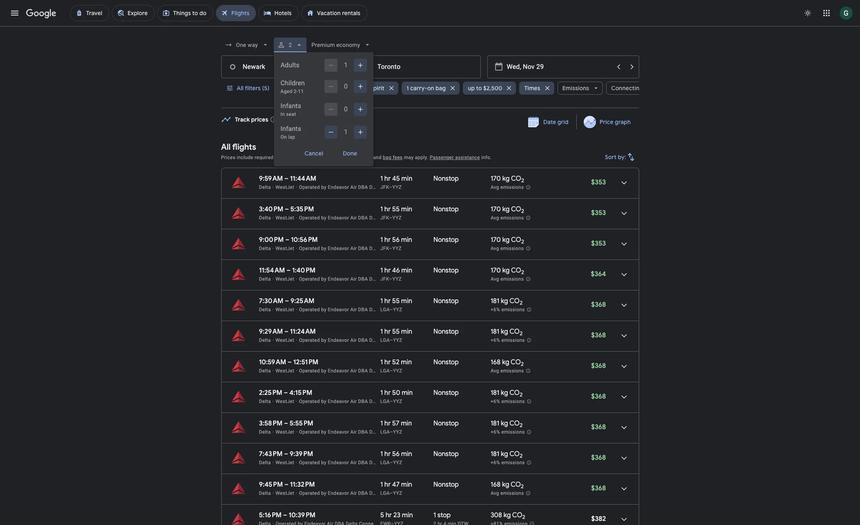 Task type: vqa. For each thing, say whether or not it's contained in the screenshot.
4:15 PM's YYZ
yes



Task type: locate. For each thing, give the bounding box(es) containing it.
graph
[[615, 118, 631, 126]]

3 operated from the top
[[299, 246, 320, 252]]

connection for 11:32 pm
[[383, 491, 409, 497]]

avg emissions for 1 hr 45 min
[[491, 185, 524, 190]]

jfk inside the 1 hr 55 min jfk – yyz
[[380, 215, 389, 221]]

 image down departure time: 9:00 pm. text field at the top
[[273, 246, 274, 252]]

1 vertical spatial 168
[[491, 481, 501, 489]]

$368 for 11:24 am
[[591, 332, 606, 340]]

dba for 1:40 pm
[[358, 276, 368, 282]]

westjet down leaves john f. kennedy international airport at 11:54 am on wednesday, november 29 and arrives at toronto pearson international airport at 1:40 pm on wednesday, november 29. "element"
[[276, 276, 294, 282]]

emissions
[[501, 185, 524, 190], [501, 215, 524, 221], [501, 246, 524, 252], [501, 277, 524, 282], [502, 307, 525, 313], [502, 338, 525, 343], [501, 368, 524, 374], [502, 399, 525, 405], [502, 430, 525, 435], [502, 460, 525, 466], [501, 491, 524, 497]]

7:43 pm – 9:39 pm
[[259, 450, 313, 459]]

cancel
[[305, 150, 324, 157]]

4 nonstop flight. element from the top
[[434, 267, 459, 276]]

total duration 1 hr 55 min. element up total duration 1 hr 52 min. "element"
[[380, 328, 434, 337]]

170 kg co 2 for 1 hr 45 min
[[491, 175, 524, 184]]

hr for 3:40 pm – 5:35 pm
[[385, 205, 391, 214]]

hr for 7:30 am – 9:25 am
[[385, 297, 391, 305]]

0 vertical spatial bag
[[436, 85, 446, 92]]

1 down 1 hr 57 min lga – yyz
[[380, 450, 383, 459]]

1:40 pm
[[292, 267, 316, 275]]

lga inside 1 hr 52 min lga – yyz
[[380, 368, 390, 374]]

0 vertical spatial 1 hr 55 min lga – yyz
[[380, 297, 412, 313]]

1 stop
[[434, 512, 451, 520]]

hr inside the 1 hr 55 min jfk – yyz
[[385, 205, 391, 214]]

air for 9:00 pm – 10:56 pm
[[350, 246, 357, 252]]

9:59 am – 11:44 am
[[259, 175, 316, 183]]

170 kg co 2 for 1 hr 46 min
[[491, 267, 524, 276]]

2 air from the top
[[350, 215, 357, 221]]

2 +6% emissions from the top
[[491, 338, 525, 343]]

assistance
[[455, 155, 480, 160]]

bag fees button
[[383, 155, 403, 160]]

jfk inside 1 hr 56 min jfk – yyz
[[380, 246, 389, 252]]

46
[[392, 267, 400, 275]]

connection for 9:25 am
[[383, 307, 409, 313]]

1 westjet from the top
[[276, 185, 294, 190]]

None field
[[221, 38, 272, 52], [308, 38, 375, 52], [221, 38, 272, 52], [308, 38, 375, 52]]

None text field
[[353, 56, 481, 78]]

up to $2,500
[[468, 85, 502, 92]]

9 operated from the top
[[299, 430, 320, 435]]

11 operated from the top
[[299, 491, 320, 497]]

lga up 1 hr 52 min lga – yyz
[[380, 338, 390, 343]]

0 vertical spatial all
[[237, 85, 243, 92]]

1 181 kg co 2 from the top
[[491, 297, 523, 307]]

hr left the 57 at the left
[[385, 420, 391, 428]]

– right 9:59 am text box
[[284, 175, 289, 183]]

10:56 pm
[[291, 236, 318, 244]]

0 vertical spatial total duration 1 hr 56 min. element
[[380, 236, 434, 245]]

0 vertical spatial $353
[[591, 178, 606, 187]]

2 westjet from the top
[[276, 215, 294, 221]]

operated down 'arrival time: 5:35 pm.' text field
[[299, 215, 320, 221]]

stop
[[288, 85, 300, 92], [438, 512, 451, 520]]

2 vertical spatial 368 us dollars text field
[[591, 485, 606, 493]]

yyz up 47
[[393, 460, 402, 466]]

1 vertical spatial $353
[[591, 209, 606, 217]]

endeavor for 11:44 am
[[328, 185, 349, 190]]

55
[[392, 205, 400, 214], [392, 297, 400, 305], [392, 328, 400, 336]]

11:54 am – 1:40 pm
[[259, 267, 316, 275]]

air for 9:59 am – 11:44 am
[[350, 185, 357, 190]]

1 inside popup button
[[284, 85, 286, 92]]

total duration 1 hr 55 min. element down 1 hr 45 min jfk – yyz
[[380, 205, 434, 215]]

jfk down total duration 1 hr 45 min. element
[[380, 185, 389, 190]]

1 vertical spatial bag
[[383, 155, 392, 160]]

min inside 1 hr 56 min lga – yyz
[[401, 450, 412, 459]]

55 for 3:40 pm – 5:35 pm
[[392, 205, 400, 214]]

56 down the 1 hr 55 min jfk – yyz at top left
[[392, 236, 400, 244]]

all up prices
[[221, 142, 231, 152]]

hr inside the 1 hr 46 min jfk – yyz
[[385, 267, 391, 275]]

avg for 1 hr 56 min
[[491, 246, 499, 252]]

1 168 from the top
[[491, 358, 501, 367]]

1 left the 57 at the left
[[380, 420, 383, 428]]

 image down 5:16 pm text field
[[273, 521, 274, 525]]

4 +6% emissions from the top
[[491, 430, 525, 435]]

min right 46
[[401, 267, 412, 275]]

170 for 1 hr 45 min
[[491, 175, 501, 183]]

2 for 11:32 pm
[[521, 484, 524, 490]]

1 vertical spatial infants
[[281, 125, 301, 133]]

2 vertical spatial 55
[[392, 328, 400, 336]]

5 avg emissions from the top
[[491, 368, 524, 374]]

3:58 pm – 5:55 pm
[[259, 420, 313, 428]]

2 lga from the top
[[380, 338, 390, 343]]

368 US dollars text field
[[591, 301, 606, 309], [591, 362, 606, 370]]

10 westjet from the top
[[276, 460, 294, 466]]

$368 left flight details. leaves laguardia airport at 2:25 pm on wednesday, november 29 and arrives at toronto pearson international airport at 4:15 pm on wednesday, november 29. "icon"
[[591, 393, 606, 401]]

Departure time: 9:45 PM. text field
[[259, 481, 283, 489]]

2 for 5:35 pm
[[521, 208, 524, 215]]

avg
[[491, 185, 499, 190], [491, 215, 499, 221], [491, 246, 499, 252], [491, 277, 499, 282], [491, 368, 499, 374], [491, 491, 499, 497]]

2 for 11:24 am
[[520, 330, 523, 337]]

total duration 1 hr 57 min. element
[[380, 420, 434, 429]]

learn more about tracked prices image
[[270, 116, 277, 123]]

all inside all flights main content
[[221, 142, 231, 152]]

$368 left flight details. leaves laguardia airport at 7:43 pm on wednesday, november 29 and arrives at toronto pearson international airport at 9:39 pm on wednesday, november 29. icon
[[591, 454, 606, 462]]

1 left 46
[[380, 267, 383, 275]]

1 stop flight. element
[[434, 512, 451, 521]]

min down the 1 hr 55 min jfk – yyz at top left
[[401, 236, 412, 244]]

operated by endeavor air dba delta connection for 1:40 pm
[[299, 276, 409, 282]]

5 by from the top
[[321, 307, 327, 313]]

operated down 5:55 pm
[[299, 430, 320, 435]]

yyz for 1:40 pm
[[393, 276, 402, 282]]

yyz inside 1 hr 45 min jfk – yyz
[[393, 185, 402, 190]]

0 vertical spatial 55
[[392, 205, 400, 214]]

4 avg emissions from the top
[[491, 277, 524, 282]]

– down the 1 hr 46 min jfk – yyz
[[390, 307, 393, 313]]

2 170 kg co 2 from the top
[[491, 205, 524, 215]]

5 air from the top
[[350, 307, 357, 313]]

Departure time: 2:25 PM. text field
[[259, 389, 282, 397]]

total duration 1 hr 50 min. element
[[380, 389, 434, 399]]

total duration 1 hr 55 min. element for 11:24 am
[[380, 328, 434, 337]]

368 US dollars text field
[[591, 454, 606, 462]]

11 nonstop from the top
[[434, 481, 459, 489]]

1 left 2-
[[284, 85, 286, 92]]

hr left 50
[[385, 389, 391, 397]]

co for 3:58 pm – 5:55 pm
[[510, 420, 520, 428]]

+6% for 9:39 pm
[[491, 460, 500, 466]]

170 for 1 hr 46 min
[[491, 267, 501, 275]]

Departure time: 7:43 PM. text field
[[259, 450, 283, 459]]

operated down 10:56 pm
[[299, 246, 320, 252]]

on
[[281, 134, 287, 140]]

1 vertical spatial 168 kg co 2
[[491, 481, 524, 490]]

find the best price region
[[221, 115, 639, 136]]

1 +6% from the top
[[491, 307, 500, 313]]

infants up lap
[[281, 125, 301, 133]]

2 total duration 1 hr 55 min. element from the top
[[380, 297, 434, 307]]

1 inside the 1 hr 55 min jfk – yyz
[[380, 205, 383, 214]]

yyz down 46
[[393, 276, 402, 282]]

– down 47
[[390, 491, 393, 497]]

Arrival time: 11:32 PM. text field
[[290, 481, 315, 489]]

Departure time: 9:29 AM. text field
[[259, 328, 283, 336]]

5 avg from the top
[[491, 368, 499, 374]]

dba for 9:39 pm
[[358, 460, 368, 466]]

308 kg co 2
[[491, 512, 525, 521]]

connection up 52
[[383, 338, 409, 343]]

1 hr 56 min lga – yyz
[[380, 450, 412, 466]]

lga for 4:15 pm
[[380, 399, 390, 405]]

connecting airports
[[611, 85, 666, 92]]

0 vertical spatial stop
[[288, 85, 300, 92]]

56 inside 1 hr 56 min jfk – yyz
[[392, 236, 400, 244]]

all inside all filters (5) button
[[237, 85, 243, 92]]

leaves john f. kennedy international airport at 11:54 am on wednesday, november 29 and arrives at toronto pearson international airport at 1:40 pm on wednesday, november 29. element
[[259, 267, 316, 275]]

Arrival time: 5:35 PM. text field
[[291, 205, 314, 214]]

Departure time: 5:16 PM. text field
[[259, 512, 282, 520]]

1 368 us dollars text field from the top
[[591, 332, 606, 340]]

3 lga from the top
[[380, 368, 390, 374]]

+6% emissions for 4:15 pm
[[491, 399, 525, 405]]

co inside 308 kg co 2
[[512, 512, 523, 520]]

1 vertical spatial 56
[[392, 450, 400, 459]]

3 air from the top
[[350, 246, 357, 252]]

lga
[[380, 307, 390, 313], [380, 338, 390, 343], [380, 368, 390, 374], [380, 399, 390, 405], [380, 430, 390, 435], [380, 460, 390, 466], [380, 491, 390, 497]]

bag inside all flights main content
[[383, 155, 392, 160]]

4 170 from the top
[[491, 267, 501, 275]]

jfk inside 1 hr 45 min jfk – yyz
[[380, 185, 389, 190]]

0 horizontal spatial stop
[[288, 85, 300, 92]]

 image down 4:15 pm
[[296, 399, 297, 405]]

dba
[[358, 185, 368, 190], [358, 215, 368, 221], [358, 246, 368, 252], [358, 276, 368, 282], [358, 307, 368, 313], [358, 338, 368, 343], [358, 368, 368, 374], [358, 399, 368, 405], [358, 430, 368, 435], [358, 460, 368, 466], [358, 491, 368, 497]]

1 inside 1 hr 56 min lga – yyz
[[380, 450, 383, 459]]

kg for 11:24 am
[[501, 328, 508, 336]]

flight details. leaves laguardia airport at 7:43 pm on wednesday, november 29 and arrives at toronto pearson international airport at 9:39 pm on wednesday, november 29. image
[[614, 449, 634, 468]]

+
[[289, 155, 291, 160]]

+6% for 5:55 pm
[[491, 430, 500, 435]]

– up 1 hr 56 min jfk – yyz
[[389, 215, 393, 221]]

9 connection from the top
[[383, 430, 409, 435]]

all filters (5)
[[237, 85, 269, 92]]

nonstop flight. element for 10:56 pm
[[434, 236, 459, 245]]

to
[[476, 85, 482, 92]]

1
[[344, 61, 348, 69], [284, 85, 286, 92], [407, 85, 409, 92], [344, 128, 348, 136], [380, 175, 383, 183], [380, 205, 383, 214], [380, 236, 383, 244], [380, 267, 383, 275], [380, 297, 383, 305], [380, 328, 383, 336], [380, 358, 383, 367], [380, 389, 383, 397], [380, 420, 383, 428], [380, 450, 383, 459], [380, 481, 383, 489], [434, 512, 436, 520]]

7 $368 from the top
[[591, 485, 606, 493]]

infants
[[281, 102, 301, 110], [281, 125, 301, 133]]

170 kg co 2 for 1 hr 56 min
[[491, 236, 524, 245]]

jfk down total duration 1 hr 46 min. element
[[380, 276, 389, 282]]

1 nonstop flight. element from the top
[[434, 175, 459, 184]]

all for all flights
[[221, 142, 231, 152]]

9 by from the top
[[321, 430, 327, 435]]

0 vertical spatial 368 us dollars text field
[[591, 332, 606, 340]]

5 westjet from the top
[[276, 307, 294, 313]]

10 air from the top
[[350, 460, 357, 466]]

4 air from the top
[[350, 276, 357, 282]]

3 $353 from the top
[[591, 240, 606, 248]]

1 avg from the top
[[491, 185, 499, 190]]

yyz inside 1 hr 52 min lga – yyz
[[393, 368, 402, 374]]

368 us dollars text field left flight details. leaves laguardia airport at 9:45 pm on wednesday, november 29 and arrives at toronto pearson international airport at 11:32 pm on wednesday, november 29. icon
[[591, 485, 606, 493]]

min up total duration 1 hr 52 min. "element"
[[401, 328, 412, 336]]

min for 5:35 pm
[[401, 205, 412, 214]]

min inside 1 hr 56 min jfk – yyz
[[401, 236, 412, 244]]

nonstop flight. element for 5:55 pm
[[434, 420, 459, 429]]

westjet down 3:58 pm – 5:55 pm
[[276, 430, 294, 435]]

3 170 from the top
[[491, 236, 501, 244]]

on
[[427, 85, 434, 92]]

1 hr 56 min jfk – yyz
[[380, 236, 412, 252]]

0 vertical spatial total duration 1 hr 55 min. element
[[380, 205, 434, 215]]

up
[[468, 85, 475, 92]]

3 by from the top
[[321, 246, 327, 252]]

$353
[[591, 178, 606, 187], [591, 209, 606, 217], [591, 240, 606, 248]]

6 avg from the top
[[491, 491, 499, 497]]

by for 12:51 pm
[[321, 368, 327, 374]]

lga for 5:55 pm
[[380, 430, 390, 435]]

min down the 1 hr 46 min jfk – yyz
[[401, 297, 412, 305]]

flight details. leaves john f. kennedy international airport at 3:40 pm on wednesday, november 29 and arrives at toronto pearson international airport at 5:35 pm on wednesday, november 29. image
[[614, 204, 634, 223]]

kg for 9:39 pm
[[501, 450, 508, 459]]

$368 left 'flight details. leaves laguardia airport at 7:30 am on wednesday, november 29 and arrives at toronto pearson international airport at 9:25 am on wednesday, november 29.' image
[[591, 301, 606, 309]]

5
[[380, 512, 384, 520]]

+6% emissions
[[491, 307, 525, 313], [491, 338, 525, 343], [491, 399, 525, 405], [491, 430, 525, 435], [491, 460, 525, 466]]

nonstop
[[434, 175, 459, 183], [434, 205, 459, 214], [434, 236, 459, 244], [434, 267, 459, 275], [434, 297, 459, 305], [434, 328, 459, 336], [434, 358, 459, 367], [434, 389, 459, 397], [434, 420, 459, 428], [434, 450, 459, 459], [434, 481, 459, 489]]

168 for 1 hr 47 min
[[491, 481, 501, 489]]

0 horizontal spatial fees
[[293, 155, 303, 160]]

(5)
[[262, 85, 269, 92]]

 image
[[296, 215, 297, 221], [273, 246, 274, 252], [296, 246, 297, 252], [296, 276, 297, 282], [273, 307, 274, 313], [273, 338, 274, 343], [296, 338, 297, 343], [273, 368, 274, 374], [296, 399, 297, 405], [296, 430, 297, 435], [273, 460, 274, 466], [273, 491, 274, 497], [296, 491, 297, 497]]

+6% for 4:15 pm
[[491, 399, 500, 405]]

westjet down leaves laguardia airport at 2:25 pm on wednesday, november 29 and arrives at toronto pearson international airport at 4:15 pm on wednesday, november 29. element
[[276, 399, 294, 405]]

None search field
[[221, 35, 680, 167]]

endeavor for 12:51 pm
[[328, 368, 349, 374]]

 image down 2:25 pm
[[273, 399, 274, 405]]

1 hr 55 min jfk – yyz
[[380, 205, 412, 221]]

1 vertical spatial 55
[[392, 297, 400, 305]]

leaves john f. kennedy international airport at 9:00 pm on wednesday, november 29 and arrives at toronto pearson international airport at 10:56 pm on wednesday, november 29. element
[[259, 236, 318, 244]]

5 nonstop flight. element from the top
[[434, 297, 459, 307]]

1 vertical spatial 368 us dollars text field
[[591, 362, 606, 370]]

Arrival time: 10:39 PM. text field
[[289, 512, 316, 520]]

1 horizontal spatial all
[[237, 85, 243, 92]]

westjet down leaves laguardia airport at 7:30 am on wednesday, november 29 and arrives at toronto pearson international airport at 9:25 am on wednesday, november 29. "element"
[[276, 307, 294, 313]]

yyz for 5:55 pm
[[393, 430, 402, 435]]

– left 12:51 pm text field
[[288, 358, 292, 367]]

1 0 from the top
[[344, 82, 348, 90]]

cancel button
[[295, 147, 333, 160]]

3 dba from the top
[[358, 246, 368, 252]]

10 operated from the top
[[299, 460, 320, 466]]

1 vertical spatial 368 us dollars text field
[[591, 423, 606, 432]]

2 for 4:15 pm
[[520, 392, 523, 399]]

8 connection from the top
[[383, 399, 409, 405]]

min inside 1 hr 57 min lga – yyz
[[401, 420, 412, 428]]

– down 45
[[389, 185, 393, 190]]

main menu image
[[10, 8, 20, 18]]

operated down 9:39 pm
[[299, 460, 320, 466]]

lga for 11:24 am
[[380, 338, 390, 343]]

1 hr 55 min lga – yyz down the 1 hr 46 min jfk – yyz
[[380, 297, 412, 313]]

1 up 1 hr 52 min lga – yyz
[[380, 328, 383, 336]]

emissions for 11:32 pm
[[501, 491, 524, 497]]

$364
[[591, 270, 606, 278]]

1 168 kg co 2 from the top
[[491, 358, 524, 368]]

7 nonstop flight. element from the top
[[434, 358, 459, 368]]

min right 50
[[402, 389, 413, 397]]

Departure text field
[[507, 56, 611, 78]]

hr inside 1 hr 56 min jfk – yyz
[[385, 236, 391, 244]]

nonstop for 4:15 pm
[[434, 389, 459, 397]]

7 operated from the top
[[299, 368, 320, 374]]

2 for 10:39 pm
[[523, 514, 525, 521]]

2 avg from the top
[[491, 215, 499, 221]]

1 horizontal spatial fees
[[393, 155, 403, 160]]

hr inside 1 hr 52 min lga – yyz
[[385, 358, 391, 367]]

3 connection from the top
[[383, 246, 409, 252]]

westjet for 9:29 am
[[276, 338, 294, 343]]

181 kg co 2
[[491, 297, 523, 307], [491, 328, 523, 337], [491, 389, 523, 399], [491, 420, 523, 429], [491, 450, 523, 460]]

air
[[350, 185, 357, 190], [350, 215, 357, 221], [350, 246, 357, 252], [350, 276, 357, 282], [350, 307, 357, 313], [350, 338, 357, 343], [350, 368, 357, 374], [350, 399, 357, 405], [350, 430, 357, 435], [350, 460, 357, 466], [350, 491, 357, 497]]

total duration 1 hr 55 min. element
[[380, 205, 434, 215], [380, 297, 434, 307], [380, 328, 434, 337]]

co for 10:59 am – 12:51 pm
[[511, 358, 521, 367]]

9 westjet from the top
[[276, 430, 294, 435]]

yyz inside 1 hr 56 min lga – yyz
[[393, 460, 402, 466]]

1 vertical spatial 1 hr 55 min lga – yyz
[[380, 328, 412, 343]]

4 lga from the top
[[380, 399, 390, 405]]

connection up 46
[[383, 246, 409, 252]]

kg for 11:32 pm
[[502, 481, 509, 489]]

3 avg from the top
[[491, 246, 499, 252]]

co for 5:16 pm – 10:39 pm
[[512, 512, 523, 520]]

bag
[[436, 85, 446, 92], [383, 155, 392, 160]]

lga down total duration 1 hr 52 min. "element"
[[380, 368, 390, 374]]

Arrival time: 12:51 PM. text field
[[293, 358, 318, 367]]

westjet for 3:40 pm
[[276, 215, 294, 221]]

353 US dollars text field
[[591, 178, 606, 187]]

181 for 11:24 am
[[491, 328, 499, 336]]

1 operated by endeavor air dba delta connection from the top
[[299, 185, 409, 190]]

nonstop flight. element for 11:32 pm
[[434, 481, 459, 490]]

kg for 12:51 pm
[[502, 358, 509, 367]]

1 vertical spatial stop
[[438, 512, 451, 520]]

1 vertical spatial total duration 1 hr 56 min. element
[[380, 450, 434, 460]]

min inside the 1 hr 46 min jfk – yyz
[[401, 267, 412, 275]]

hr inside 1 hr 45 min jfk – yyz
[[385, 175, 391, 183]]

168 kg co 2 for 1 hr 47 min
[[491, 481, 524, 490]]

1 dba from the top
[[358, 185, 368, 190]]

min inside the 1 hr 55 min jfk – yyz
[[401, 205, 412, 214]]

– down the 57 at the left
[[390, 430, 393, 435]]

0 vertical spatial 56
[[392, 236, 400, 244]]

jfk for 1 hr 45 min
[[380, 185, 389, 190]]

56
[[392, 236, 400, 244], [392, 450, 400, 459]]

yyz inside 1 hr 50 min lga – yyz
[[393, 399, 402, 405]]

0 horizontal spatial bag
[[383, 155, 392, 160]]

2 endeavor from the top
[[328, 215, 349, 221]]

1 hr 57 min lga – yyz
[[380, 420, 412, 435]]

1 56 from the top
[[392, 236, 400, 244]]

connection down 50
[[383, 399, 409, 405]]

2 inside 308 kg co 2
[[523, 514, 525, 521]]

min down 1 hr 57 min lga – yyz
[[401, 450, 412, 459]]

jfk
[[380, 185, 389, 190], [380, 215, 389, 221], [380, 246, 389, 252], [380, 276, 389, 282]]

kg
[[503, 175, 510, 183], [503, 205, 510, 214], [503, 236, 510, 244], [503, 267, 510, 275], [501, 297, 508, 305], [501, 328, 508, 336], [502, 358, 509, 367], [501, 389, 508, 397], [501, 420, 508, 428], [501, 450, 508, 459], [502, 481, 509, 489], [504, 512, 511, 520]]

hr for 9:29 am – 11:24 am
[[385, 328, 391, 336]]

leaves laguardia airport at 7:43 pm on wednesday, november 29 and arrives at toronto pearson international airport at 9:39 pm on wednesday, november 29. element
[[259, 450, 313, 459]]

Arrival time: 5:55 PM. text field
[[290, 420, 313, 428]]

leaves john f. kennedy international airport at 3:40 pm on wednesday, november 29 and arrives at toronto pearson international airport at 5:35 pm on wednesday, november 29. element
[[259, 205, 314, 214]]

min inside 1 hr 47 min lga – yyz
[[401, 481, 412, 489]]

min inside 1 hr 52 min lga – yyz
[[401, 358, 412, 367]]

Departure time: 9:59 AM. text field
[[259, 175, 283, 183]]

hr inside 1 hr 47 min lga – yyz
[[385, 481, 391, 489]]

yyz down 50
[[393, 399, 402, 405]]

7 westjet from the top
[[276, 368, 294, 374]]

55 down 1 hr 45 min jfk – yyz
[[392, 205, 400, 214]]

yyz inside the 1 hr 46 min jfk – yyz
[[393, 276, 402, 282]]

yyz up 52
[[393, 338, 402, 343]]

hr down 1 hr 45 min jfk – yyz
[[385, 205, 391, 214]]

2 368 us dollars text field from the top
[[591, 362, 606, 370]]

lga inside 1 hr 56 min lga – yyz
[[380, 460, 390, 466]]

11 air from the top
[[350, 491, 357, 497]]

lga inside 1 hr 50 min lga – yyz
[[380, 399, 390, 405]]

Arrival time: 10:56 PM. text field
[[291, 236, 318, 244]]

7:43 pm
[[259, 450, 283, 459]]

1 jfk from the top
[[380, 185, 389, 190]]

6 endeavor from the top
[[328, 338, 349, 343]]

total duration 1 hr 56 min. element
[[380, 236, 434, 245], [380, 450, 434, 460]]

6 connection from the top
[[383, 338, 409, 343]]

infants in seat
[[281, 102, 301, 117]]

westjet down 7:43 pm – 9:39 pm
[[276, 460, 294, 466]]

exclude: spirit
[[346, 85, 385, 92]]

min inside 1 hr 50 min lga – yyz
[[402, 389, 413, 397]]

9:00 pm – 10:56 pm
[[259, 236, 318, 244]]

9:59 am
[[259, 175, 283, 183]]

delta
[[259, 185, 271, 190], [369, 185, 381, 190], [259, 215, 271, 221], [369, 215, 381, 221], [259, 246, 271, 252], [369, 246, 381, 252], [259, 276, 271, 282], [369, 276, 381, 282], [259, 307, 271, 313], [369, 307, 381, 313], [259, 338, 271, 343], [369, 338, 381, 343], [259, 368, 271, 374], [369, 368, 381, 374], [259, 399, 271, 405], [369, 399, 381, 405], [259, 430, 271, 435], [369, 430, 381, 435], [259, 460, 271, 466], [369, 460, 381, 466], [259, 491, 271, 497], [369, 491, 381, 497]]

yyz down 47
[[393, 491, 402, 497]]

2 vertical spatial total duration 1 hr 55 min. element
[[380, 328, 434, 337]]

operated by endeavor air dba delta connection for 5:55 pm
[[299, 430, 409, 435]]

flight details. leaves john f. kennedy international airport at 9:00 pm on wednesday, november 29 and arrives at toronto pearson international airport at 10:56 pm on wednesday, november 29. image
[[614, 234, 634, 254]]

bag right on
[[436, 85, 446, 92]]

382 US dollars text field
[[591, 515, 606, 523]]

lga inside 1 hr 47 min lga – yyz
[[380, 491, 390, 497]]

1 operated from the top
[[299, 185, 320, 190]]

yyz inside the 1 hr 55 min jfk – yyz
[[393, 215, 402, 221]]

westjet down the 9:59 am – 11:44 am
[[276, 185, 294, 190]]

181
[[491, 297, 499, 305], [491, 328, 499, 336], [491, 389, 499, 397], [491, 420, 499, 428], [491, 450, 499, 459]]

co for 9:00 pm – 10:56 pm
[[511, 236, 521, 244]]

2 56 from the top
[[392, 450, 400, 459]]

7 endeavor from the top
[[328, 368, 349, 374]]

yyz inside 1 hr 57 min lga – yyz
[[393, 430, 402, 435]]

1 by from the top
[[321, 185, 327, 190]]

5 181 kg co 2 from the top
[[491, 450, 523, 460]]

operated for 5:35 pm
[[299, 215, 320, 221]]

11 connection from the top
[[383, 491, 409, 497]]

hr inside 1 hr 57 min lga – yyz
[[385, 420, 391, 428]]

Arrival time: 11:24 AM. text field
[[290, 328, 316, 336]]

stop inside popup button
[[288, 85, 300, 92]]

+6%
[[491, 307, 500, 313], [491, 338, 500, 343], [491, 399, 500, 405], [491, 430, 500, 435], [491, 460, 500, 466]]

– inside 1 hr 56 min jfk – yyz
[[389, 246, 393, 252]]

2 vertical spatial $353
[[591, 240, 606, 248]]

westjet down the leaves laguardia airport at 9:29 am on wednesday, november 29 and arrives at toronto pearson international airport at 11:24 am on wednesday, november 29. element
[[276, 338, 294, 343]]

10 endeavor from the top
[[328, 460, 349, 466]]

kg for 11:44 am
[[503, 175, 510, 183]]

56 inside 1 hr 56 min lga – yyz
[[392, 450, 400, 459]]

operated for 10:56 pm
[[299, 246, 320, 252]]

min right 47
[[401, 481, 412, 489]]

12:51 pm
[[293, 358, 318, 367]]

yyz down the 57 at the left
[[393, 430, 402, 435]]

lga down total duration 1 hr 50 min. element
[[380, 399, 390, 405]]

1 hr 55 min lga – yyz
[[380, 297, 412, 313], [380, 328, 412, 343]]

yyz inside 1 hr 56 min jfk – yyz
[[393, 246, 402, 252]]

dba for 9:25 am
[[358, 307, 368, 313]]

sort by:
[[605, 154, 626, 161]]

55 inside the 1 hr 55 min jfk – yyz
[[392, 205, 400, 214]]

total duration 1 hr 56 min. element down 1 hr 57 min lga – yyz
[[380, 450, 434, 460]]

hr inside 1 hr 50 min lga – yyz
[[385, 389, 391, 397]]

lga inside 1 hr 57 min lga – yyz
[[380, 430, 390, 435]]

8 air from the top
[[350, 399, 357, 405]]

hr down 1 hr 57 min lga – yyz
[[385, 450, 391, 459]]

total duration 1 hr 56 min. element down the 1 hr 55 min jfk – yyz at top left
[[380, 236, 434, 245]]

1 vertical spatial 0
[[344, 105, 348, 113]]

leaves laguardia airport at 9:29 am on wednesday, november 29 and arrives at toronto pearson international airport at 11:24 am on wednesday, november 29. element
[[259, 328, 316, 336]]

dba for 11:32 pm
[[358, 491, 368, 497]]

operated down 11:24 am
[[299, 338, 320, 343]]

55 for 9:29 am – 11:24 am
[[392, 328, 400, 336]]

nonstop for 12:51 pm
[[434, 358, 459, 367]]

10 dba from the top
[[358, 460, 368, 466]]

1 1 hr 55 min lga – yyz from the top
[[380, 297, 412, 313]]

1 infants from the top
[[281, 102, 301, 110]]

0 horizontal spatial all
[[221, 142, 231, 152]]

5 operated by endeavor air dba delta connection from the top
[[299, 307, 409, 313]]

3 jfk from the top
[[380, 246, 389, 252]]

Arrival time: 9:25 AM. text field
[[291, 297, 314, 305]]

jfk for 1 hr 56 min
[[380, 246, 389, 252]]

by for 9:25 am
[[321, 307, 327, 313]]

5 181 from the top
[[491, 450, 499, 459]]

kg inside 308 kg co 2
[[504, 512, 511, 520]]

bag right and
[[383, 155, 392, 160]]

4 170 kg co 2 from the top
[[491, 267, 524, 276]]

2 $353 from the top
[[591, 209, 606, 217]]

yyz down 45
[[393, 185, 402, 190]]

1 left 47
[[380, 481, 383, 489]]

5 dba from the top
[[358, 307, 368, 313]]

1 55 from the top
[[392, 205, 400, 214]]

connection down the 57 at the left
[[383, 430, 409, 435]]

5 operated from the top
[[299, 307, 320, 313]]

55 up 52
[[392, 328, 400, 336]]

– inside 1 hr 56 min lga – yyz
[[390, 460, 393, 466]]

endeavor for 4:15 pm
[[328, 399, 349, 405]]

8 operated from the top
[[299, 399, 320, 405]]

hr right 5
[[386, 512, 392, 520]]

by for 5:55 pm
[[321, 430, 327, 435]]

0 vertical spatial 168
[[491, 358, 501, 367]]

368 US dollars text field
[[591, 393, 606, 401]]

8 operated by endeavor air dba delta connection from the top
[[299, 399, 409, 405]]

yyz down 52
[[393, 368, 402, 374]]

– down 50
[[390, 399, 393, 405]]

170
[[491, 175, 501, 183], [491, 205, 501, 214], [491, 236, 501, 244], [491, 267, 501, 275]]

0 vertical spatial 168 kg co 2
[[491, 358, 524, 368]]

flight details. leaves laguardia airport at 7:30 am on wednesday, november 29 and arrives at toronto pearson international airport at 9:25 am on wednesday, november 29. image
[[614, 296, 634, 315]]

4 westjet from the top
[[276, 276, 294, 282]]

3:58 pm
[[259, 420, 283, 428]]

hr down the 1 hr 46 min jfk – yyz
[[385, 297, 391, 305]]

2 181 from the top
[[491, 328, 499, 336]]

Departure time: 9:00 PM. text field
[[259, 236, 284, 244]]

1 horizontal spatial stop
[[438, 512, 451, 520]]

dba for 10:56 pm
[[358, 246, 368, 252]]

$368 left flight details. leaves laguardia airport at 9:45 pm on wednesday, november 29 and arrives at toronto pearson international airport at 11:32 pm on wednesday, november 29. icon
[[591, 485, 606, 493]]

operated down 12:51 pm
[[299, 368, 320, 374]]

avg emissions for 1 hr 55 min
[[491, 215, 524, 221]]

min inside 1 hr 45 min jfk – yyz
[[401, 175, 412, 183]]

total duration 1 hr 55 min. element down the 1 hr 46 min jfk – yyz
[[380, 297, 434, 307]]

operated by endeavor air dba delta connection for 12:51 pm
[[299, 368, 409, 374]]

2 170 from the top
[[491, 205, 501, 214]]

dba for 5:55 pm
[[358, 430, 368, 435]]

leaves laguardia airport at 10:59 am on wednesday, november 29 and arrives at toronto pearson international airport at 12:51 pm on wednesday, november 29. element
[[259, 358, 318, 367]]

prices
[[251, 116, 268, 123]]

min right 52
[[401, 358, 412, 367]]

leaves laguardia airport at 2:25 pm on wednesday, november 29 and arrives at toronto pearson international airport at 4:15 pm on wednesday, november 29. element
[[259, 389, 312, 397]]

7 by from the top
[[321, 368, 327, 374]]

0 vertical spatial 368 us dollars text field
[[591, 301, 606, 309]]

3 181 from the top
[[491, 389, 499, 397]]

 image down 9:29 am
[[273, 338, 274, 343]]

181 for 4:15 pm
[[491, 389, 499, 397]]

connection up 47
[[383, 460, 409, 466]]

date grid button
[[522, 115, 575, 129]]

hr for 10:59 am – 12:51 pm
[[385, 358, 391, 367]]

connection down 47
[[383, 491, 409, 497]]

8 by from the top
[[321, 399, 327, 405]]

yyz for 11:24 am
[[393, 338, 402, 343]]

5 endeavor from the top
[[328, 307, 349, 313]]

1 horizontal spatial bag
[[436, 85, 446, 92]]

6 $368 from the top
[[591, 454, 606, 462]]

connection down 45
[[383, 185, 409, 190]]

jfk inside the 1 hr 46 min jfk – yyz
[[380, 276, 389, 282]]

2 168 kg co 2 from the top
[[491, 481, 524, 490]]

368 us dollars text field for 168
[[591, 362, 606, 370]]

date
[[543, 118, 556, 126]]

5 lga from the top
[[380, 430, 390, 435]]

368 US dollars text field
[[591, 332, 606, 340], [591, 423, 606, 432], [591, 485, 606, 493]]

avg emissions for 1 hr 47 min
[[491, 491, 524, 497]]

swap origin and destination. image
[[346, 62, 356, 72]]

7 air from the top
[[350, 368, 357, 374]]

 image
[[273, 185, 274, 190], [296, 185, 297, 190], [273, 215, 274, 221], [273, 276, 274, 282], [296, 307, 297, 313], [296, 368, 297, 374], [273, 399, 274, 405], [273, 430, 274, 435], [296, 460, 297, 466], [273, 521, 274, 525]]

4 by from the top
[[321, 276, 327, 282]]

flight details. leaves laguardia airport at 2:25 pm on wednesday, november 29 and arrives at toronto pearson international airport at 4:15 pm on wednesday, november 29. image
[[614, 387, 634, 407]]

fewer
[[308, 85, 324, 92]]

1 vertical spatial all
[[221, 142, 231, 152]]

fees right the +
[[293, 155, 303, 160]]

5 nonstop from the top
[[434, 297, 459, 305]]

exclude:
[[346, 85, 369, 92]]

westjet for 11:54 am
[[276, 276, 294, 282]]

0 vertical spatial 0
[[344, 82, 348, 90]]

hr down the 1 hr 55 min jfk – yyz at top left
[[385, 236, 391, 244]]

stop inside all flights main content
[[438, 512, 451, 520]]

all
[[237, 85, 243, 92], [221, 142, 231, 152]]

yyz for 12:51 pm
[[393, 368, 402, 374]]

1 vertical spatial total duration 1 hr 55 min. element
[[380, 297, 434, 307]]

flight details. leaves laguardia airport at 3:58 pm on wednesday, november 29 and arrives at toronto pearson international airport at 5:55 pm on wednesday, november 29. image
[[614, 418, 634, 438]]

1 down the 1 hr 55 min jfk – yyz at top left
[[380, 236, 383, 244]]

9:45 pm
[[259, 481, 283, 489]]

hr inside 1 hr 56 min lga – yyz
[[385, 450, 391, 459]]

$353 left flight details. leaves john f. kennedy international airport at 3:40 pm on wednesday, november 29 and arrives at toronto pearson international airport at 5:35 pm on wednesday, november 29. "image"
[[591, 209, 606, 217]]

11 westjet from the top
[[276, 491, 294, 497]]

11:24 am
[[290, 328, 316, 336]]

5 connection from the top
[[383, 307, 409, 313]]

2-
[[294, 89, 298, 94]]

emissions for 4:15 pm
[[502, 399, 525, 405]]

operated down "11:32 pm"
[[299, 491, 320, 497]]

yyz inside 1 hr 47 min lga – yyz
[[393, 491, 402, 497]]

nonstop flight. element
[[434, 175, 459, 184], [434, 205, 459, 215], [434, 236, 459, 245], [434, 267, 459, 276], [434, 297, 459, 307], [434, 328, 459, 337], [434, 358, 459, 368], [434, 389, 459, 399], [434, 420, 459, 429], [434, 450, 459, 460], [434, 481, 459, 490]]

jfk for 1 hr 55 min
[[380, 215, 389, 221]]

lga up 5
[[380, 491, 390, 497]]

change appearance image
[[798, 3, 818, 23]]

lga down total duration 1 hr 57 min. element
[[380, 430, 390, 435]]

9 operated by endeavor air dba delta connection from the top
[[299, 430, 409, 435]]

170 for 1 hr 56 min
[[491, 236, 501, 244]]

0 vertical spatial infants
[[281, 102, 301, 110]]

3 181 kg co 2 from the top
[[491, 389, 523, 399]]



Task type: describe. For each thing, give the bounding box(es) containing it.
Departure time: 7:30 AM. text field
[[259, 297, 283, 305]]

nonstop for 9:39 pm
[[434, 450, 459, 459]]

 image down 7:43 pm on the bottom
[[273, 460, 274, 466]]

yyz for 11:44 am
[[393, 185, 402, 190]]

1 inside 1 hr 52 min lga – yyz
[[380, 358, 383, 367]]

all for all filters (5)
[[237, 85, 243, 92]]

5:55 pm
[[290, 420, 313, 428]]

total duration 1 hr 52 min. element
[[380, 358, 434, 368]]

nonstop flight. element for 9:39 pm
[[434, 450, 459, 460]]

by for 9:39 pm
[[321, 460, 327, 466]]

all flights main content
[[221, 115, 639, 525]]

flight details. leaves john f. kennedy international airport at 11:54 am on wednesday, november 29 and arrives at toronto pearson international airport at 1:40 pm on wednesday, november 29. image
[[614, 265, 634, 285]]

filters
[[245, 85, 261, 92]]

1 hr 47 min lga – yyz
[[380, 481, 412, 497]]

nonstop for 9:25 am
[[434, 297, 459, 305]]

Departure time: 10:59 AM. text field
[[259, 358, 286, 367]]

avg emissions for 1 hr 56 min
[[491, 246, 524, 252]]

leaves laguardia airport at 7:30 am on wednesday, november 29 and arrives at toronto pearson international airport at 9:25 am on wednesday, november 29. element
[[259, 297, 314, 305]]

181 kg co 2 for 11:24 am
[[491, 328, 523, 337]]

 image down 9:39 pm
[[296, 460, 297, 466]]

1 stop or fewer button
[[279, 82, 338, 95]]

Arrival time: 11:44 AM. text field
[[290, 175, 316, 183]]

$2,500
[[483, 85, 502, 92]]

air for 3:58 pm – 5:55 pm
[[350, 430, 357, 435]]

operated by endeavor air dba delta connection for 11:44 am
[[299, 185, 409, 190]]

2 inside popup button
[[289, 42, 292, 48]]

 image down 1:40 pm text box
[[296, 276, 297, 282]]

operated by endeavor air dba delta connection for 11:24 am
[[299, 338, 409, 343]]

kg for 4:15 pm
[[501, 389, 508, 397]]

– right 3:58 pm
[[284, 420, 288, 428]]

1 inside 1 hr 47 min lga – yyz
[[380, 481, 383, 489]]

connection for 5:55 pm
[[383, 430, 409, 435]]

passenger assistance button
[[430, 155, 480, 160]]

11
[[298, 89, 304, 94]]

operated for 11:44 am
[[299, 185, 320, 190]]

– inside the 1 hr 55 min jfk – yyz
[[389, 215, 393, 221]]

air for 3:40 pm – 5:35 pm
[[350, 215, 357, 221]]

Arrival time: 4:15 PM. text field
[[289, 389, 312, 397]]

 image down 5:55 pm text box
[[296, 430, 297, 435]]

56 for 7:43 pm – 9:39 pm
[[392, 450, 400, 459]]

168 kg co 2 for 1 hr 52 min
[[491, 358, 524, 368]]

4:15 pm
[[289, 389, 312, 397]]

23
[[394, 512, 401, 520]]

children
[[281, 79, 305, 87]]

avg for 1 hr 47 min
[[491, 491, 499, 497]]

– inside the 1 hr 46 min jfk – yyz
[[389, 276, 393, 282]]

 image down 7:30 am
[[273, 307, 274, 313]]

up to $2,500 button
[[463, 78, 516, 98]]

368 us dollars text field for 1 hr 47 min
[[591, 485, 606, 493]]

total duration 1 hr 46 min. element
[[380, 267, 434, 276]]

nonstop for 11:44 am
[[434, 175, 459, 183]]

operated for 5:55 pm
[[299, 430, 320, 435]]

1 up exclude:
[[344, 61, 348, 69]]

hr for 3:58 pm – 5:55 pm
[[385, 420, 391, 428]]

emissions for 9:39 pm
[[502, 460, 525, 466]]

– left arrival time: 9:39 pm. text field
[[284, 450, 288, 459]]

emissions button
[[558, 78, 603, 98]]

bag inside popup button
[[436, 85, 446, 92]]

leaves john f. kennedy international airport at 9:59 am on wednesday, november 29 and arrives at toronto pearson international airport at 11:44 am on wednesday, november 29. element
[[259, 175, 316, 183]]

45
[[392, 175, 400, 183]]

2 for 10:56 pm
[[521, 239, 524, 245]]

2 for 11:44 am
[[521, 177, 524, 184]]

dba for 4:15 pm
[[358, 399, 368, 405]]

 image down 9:25 am
[[296, 307, 297, 313]]

required
[[255, 155, 274, 160]]

price graph button
[[579, 115, 638, 129]]

avg emissions for 1 hr 46 min
[[491, 277, 524, 282]]

1 up done button
[[344, 128, 348, 136]]

9:29 am – 11:24 am
[[259, 328, 316, 336]]

aged
[[281, 89, 292, 94]]

done
[[343, 150, 357, 157]]

may
[[404, 155, 414, 160]]

9:39 pm
[[290, 450, 313, 459]]

57
[[392, 420, 399, 428]]

3:40 pm
[[259, 205, 283, 214]]

hr for 11:54 am – 1:40 pm
[[385, 267, 391, 275]]

Arrival time: 1:40 PM. text field
[[292, 267, 316, 275]]

grid
[[558, 118, 568, 126]]

avg for 1 hr 52 min
[[491, 368, 499, 374]]

368 us dollars text field for 1 hr 57 min
[[591, 423, 606, 432]]

$368 for 11:32 pm
[[591, 485, 606, 493]]

westjet for 9:00 pm
[[276, 246, 294, 252]]

29
[[295, 116, 301, 123]]

dba for 5:35 pm
[[358, 215, 368, 221]]

nov 29
[[282, 116, 301, 123]]

– inside 1 hr 57 min lga – yyz
[[390, 430, 393, 435]]

47
[[392, 481, 400, 489]]

yyz for 9:25 am
[[393, 307, 402, 313]]

 image down 10:56 pm
[[296, 246, 297, 252]]

353 US dollars text field
[[591, 240, 606, 248]]

total duration 1 hr 47 min. element
[[380, 481, 434, 490]]

yyz for 4:15 pm
[[393, 399, 402, 405]]

price graph
[[600, 118, 631, 126]]

prices
[[221, 155, 235, 160]]

– left 9:25 am
[[285, 297, 289, 305]]

 image down the 11:44 am
[[296, 185, 297, 190]]

adults
[[281, 61, 300, 69]]

$382
[[591, 515, 606, 523]]

+6% emissions for 5:55 pm
[[491, 430, 525, 435]]

Departure time: 3:40 PM. text field
[[259, 205, 283, 214]]

children aged 2-11
[[281, 79, 305, 94]]

emissions for 11:24 am
[[502, 338, 525, 343]]

5 hr 23 min
[[380, 512, 413, 520]]

westjet for 2:25 pm
[[276, 399, 294, 405]]

1 inside 1 hr 57 min lga – yyz
[[380, 420, 383, 428]]

carry-
[[410, 85, 427, 92]]

2:25 pm
[[259, 389, 282, 397]]

co for 2:25 pm – 4:15 pm
[[510, 389, 520, 397]]

1 inside 1 hr 50 min lga – yyz
[[380, 389, 383, 397]]

$353 for 1 hr 45 min
[[591, 178, 606, 187]]

total duration 5 hr 23 min. element
[[380, 512, 434, 521]]

5:16 pm
[[259, 512, 282, 520]]

times button
[[520, 78, 554, 98]]

or
[[301, 85, 307, 92]]

total duration 1 hr 45 min. element
[[380, 175, 434, 184]]

track
[[235, 116, 250, 123]]

number of passengers dialog
[[274, 52, 374, 167]]

– inside 1 hr 45 min jfk – yyz
[[389, 185, 393, 190]]

1 right the 23
[[434, 512, 436, 520]]

– inside 1 hr 47 min lga – yyz
[[390, 491, 393, 497]]

lga for 12:51 pm
[[380, 368, 390, 374]]

0 for children
[[344, 82, 348, 90]]

dba for 11:44 am
[[358, 185, 368, 190]]

2 for 5:55 pm
[[520, 422, 523, 429]]

– left 1:40 pm on the bottom left of the page
[[287, 267, 291, 275]]

168 for 1 hr 52 min
[[491, 358, 501, 367]]

170 kg co 2 for 1 hr 55 min
[[491, 205, 524, 215]]

endeavor for 10:56 pm
[[328, 246, 349, 252]]

infants on lap
[[281, 125, 301, 140]]

stop for 1 stop or fewer
[[288, 85, 300, 92]]

– left the 4:15 pm text field
[[284, 389, 288, 397]]

nonstop flight. element for 1:40 pm
[[434, 267, 459, 276]]

2 fees from the left
[[393, 155, 403, 160]]

10:59 am
[[259, 358, 286, 367]]

airports
[[644, 85, 666, 92]]

min for 1:40 pm
[[401, 267, 412, 275]]

leaves newark liberty international airport at 5:16 pm on wednesday, november 29 and arrives at toronto pearson international airport at 10:39 pm on wednesday, november 29. element
[[259, 512, 316, 520]]

 image down 10:59 am – 12:51 pm
[[296, 368, 297, 374]]

$368 for 12:51 pm
[[591, 362, 606, 370]]

181 for 9:39 pm
[[491, 450, 499, 459]]

endeavor for 9:25 am
[[328, 307, 349, 313]]

endeavor for 1:40 pm
[[328, 276, 349, 282]]

9:00 pm
[[259, 236, 284, 244]]

9:29 am
[[259, 328, 283, 336]]

emissions
[[563, 85, 589, 92]]

 image down 9:59 am
[[273, 185, 274, 190]]

all flights
[[221, 142, 256, 152]]

min for 10:56 pm
[[401, 236, 412, 244]]

52
[[392, 358, 400, 367]]

kg for 9:25 am
[[501, 297, 508, 305]]

flight details. leaves john f. kennedy international airport at 9:59 am on wednesday, november 29 and arrives at toronto pearson international airport at 11:44 am on wednesday, november 29. image
[[614, 173, 634, 193]]

for
[[304, 155, 311, 160]]

1 carry-on bag
[[407, 85, 446, 92]]

min right the 23
[[402, 512, 413, 520]]

avg for 1 hr 46 min
[[491, 277, 499, 282]]

2 button
[[274, 35, 307, 55]]

 image down the departure time: 3:58 pm. 'text field'
[[273, 430, 274, 435]]

jfk for 1 hr 46 min
[[380, 276, 389, 282]]

353 US dollars text field
[[591, 209, 606, 217]]

done button
[[333, 147, 367, 160]]

kg for 10:56 pm
[[503, 236, 510, 244]]

Departure time: 11:54 AM. text field
[[259, 267, 285, 275]]

infants for 1
[[281, 125, 301, 133]]

date grid
[[543, 118, 568, 126]]

56 for 9:00 pm – 10:56 pm
[[392, 236, 400, 244]]

– inside 1 hr 52 min lga – yyz
[[390, 368, 393, 374]]

1 hr 50 min lga – yyz
[[380, 389, 413, 405]]

 image down "11:32 pm"
[[296, 491, 297, 497]]

flight details. leaves laguardia airport at 10:59 am on wednesday, november 29 and arrives at toronto pearson international airport at 12:51 pm on wednesday, november 29. image
[[614, 357, 634, 376]]

7:30 am
[[259, 297, 283, 305]]

min for 11:32 pm
[[401, 481, 412, 489]]

1 inside popup button
[[407, 85, 409, 92]]

connection for 1:40 pm
[[383, 276, 409, 282]]

– right the 5:16 pm
[[283, 512, 287, 520]]

 image down departure time: 10:59 am. text field
[[273, 368, 274, 374]]

$368 for 4:15 pm
[[591, 393, 606, 401]]

– right 9:00 pm
[[285, 236, 289, 244]]

loading results progress bar
[[0, 26, 860, 28]]

364 US dollars text field
[[591, 270, 606, 278]]

181 kg co 2 for 9:25 am
[[491, 297, 523, 307]]

min for 12:51 pm
[[401, 358, 412, 367]]

50
[[392, 389, 400, 397]]

emissions for 1:40 pm
[[501, 277, 524, 282]]

1 inside the 1 hr 46 min jfk – yyz
[[380, 267, 383, 275]]

nov
[[282, 116, 293, 123]]

operated by endeavor air dba delta connection for 5:35 pm
[[299, 215, 409, 221]]

– inside 1 hr 50 min lga – yyz
[[390, 399, 393, 405]]

westjet for 9:59 am
[[276, 185, 294, 190]]

connecting airports button
[[606, 78, 680, 98]]

308
[[491, 512, 502, 520]]

11:54 am
[[259, 267, 285, 275]]

Arrival time: 9:39 PM. text field
[[290, 450, 313, 459]]

spirit
[[370, 85, 385, 92]]

total duration 1 hr 55 min. element for 5:35 pm
[[380, 205, 434, 215]]

leaves laguardia airport at 9:45 pm on wednesday, november 29 and arrives at toronto pearson international airport at 11:32 pm on wednesday, november 29. element
[[259, 481, 315, 489]]

air for 9:29 am – 11:24 am
[[350, 338, 357, 343]]

– left 5:35 pm at the left top
[[285, 205, 289, 214]]

9:45 pm – 11:32 pm
[[259, 481, 315, 489]]

– right departure time: 9:45 pm. text box at the bottom of page
[[284, 481, 289, 489]]

leaves laguardia airport at 3:58 pm on wednesday, november 29 and arrives at toronto pearson international airport at 5:55 pm on wednesday, november 29. element
[[259, 420, 313, 428]]

 image down 11:54 am
[[273, 276, 274, 282]]

 image down 'arrival time: 5:35 pm.' text field
[[296, 215, 297, 221]]

lap
[[288, 134, 295, 140]]

1 inside 1 hr 56 min jfk – yyz
[[380, 236, 383, 244]]

dba for 12:51 pm
[[358, 368, 368, 374]]

 image down 9:45 pm
[[273, 491, 274, 497]]

1 hr 46 min jfk – yyz
[[380, 267, 412, 282]]

1 inside 1 hr 45 min jfk – yyz
[[380, 175, 383, 183]]

flight details. leaves laguardia airport at 9:29 am on wednesday, november 29 and arrives at toronto pearson international airport at 11:24 am on wednesday, november 29. image
[[614, 326, 634, 346]]

adults.
[[316, 155, 332, 160]]

charges
[[354, 155, 372, 160]]

flight details. leaves laguardia airport at 9:45 pm on wednesday, november 29 and arrives at toronto pearson international airport at 11:32 pm on wednesday, november 29. image
[[614, 479, 634, 499]]

– up 52
[[390, 338, 393, 343]]

operated for 11:32 pm
[[299, 491, 320, 497]]

 image down 3:40 pm
[[273, 215, 274, 221]]

flights
[[232, 142, 256, 152]]

1 fees from the left
[[293, 155, 303, 160]]

connecting
[[611, 85, 643, 92]]

kg for 10:39 pm
[[504, 512, 511, 520]]

operated by endeavor air dba delta connection for 9:39 pm
[[299, 460, 409, 466]]

1 stop or fewer
[[284, 85, 324, 92]]

air for 10:59 am – 12:51 pm
[[350, 368, 357, 374]]

1 down the 1 hr 46 min jfk – yyz
[[380, 297, 383, 305]]

infants for 0
[[281, 102, 301, 110]]

westjet for 10:59 am
[[276, 368, 294, 374]]

Departure time: 3:58 PM. text field
[[259, 420, 283, 428]]

seat
[[286, 111, 296, 117]]

total duration 1 hr 56 min. element for 181
[[380, 450, 434, 460]]

sort
[[605, 154, 617, 161]]

include
[[237, 155, 253, 160]]

+6% emissions for 9:39 pm
[[491, 460, 525, 466]]

none search field containing adults
[[221, 35, 680, 167]]

– right the 9:29 am text box
[[284, 328, 289, 336]]

1 hr 52 min lga – yyz
[[380, 358, 412, 374]]

flight details. leaves newark liberty international airport at 5:16 pm on wednesday, november 29 and arrives at toronto pearson international airport at 10:39 pm on wednesday, november 29. image
[[614, 510, 634, 525]]

 image down 11:24 am
[[296, 338, 297, 343]]

11:44 am
[[290, 175, 316, 183]]

$368 for 5:55 pm
[[591, 423, 606, 432]]



